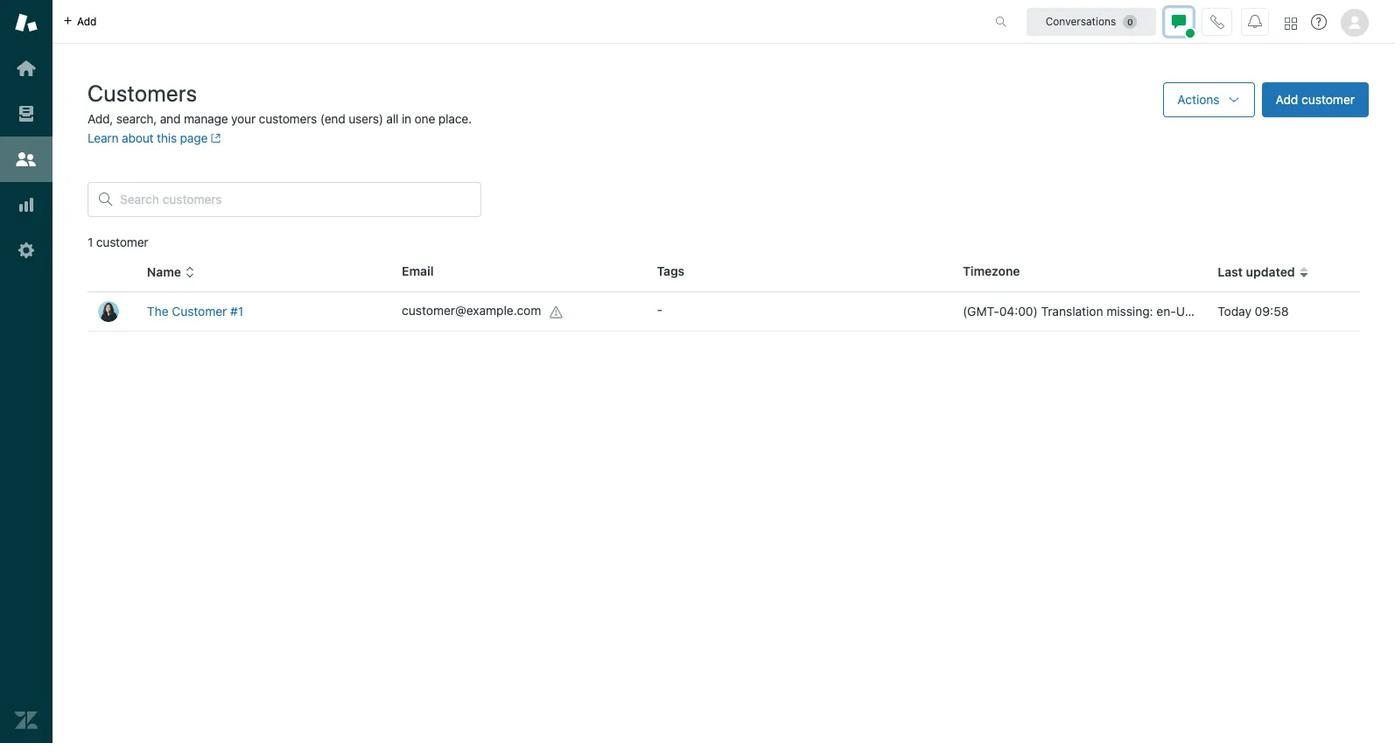 Task type: describe. For each thing, give the bounding box(es) containing it.
actions
[[1178, 92, 1220, 107]]

Search customers field
[[120, 192, 470, 208]]

translation
[[1042, 304, 1104, 319]]

one
[[415, 111, 435, 126]]

the customer #1 link
[[147, 304, 244, 319]]

your
[[231, 111, 256, 126]]

learn about this page link
[[88, 130, 221, 145]]

add,
[[88, 111, 113, 126]]

unverified email image
[[550, 305, 564, 319]]

1.txt.timezone.america_new_york
[[1210, 304, 1396, 319]]

(opens in a new tab) image
[[208, 133, 221, 144]]

customer for 1 customer
[[96, 235, 148, 250]]

zendesk products image
[[1286, 17, 1298, 29]]

get started image
[[15, 57, 38, 80]]

tags
[[657, 264, 685, 278]]

1
[[88, 235, 93, 250]]

add
[[77, 14, 97, 28]]

actions button
[[1164, 82, 1255, 117]]

add customer
[[1276, 92, 1356, 107]]

#1
[[230, 304, 244, 319]]

last updated
[[1218, 265, 1296, 279]]

customer@example.com
[[402, 303, 541, 318]]

views image
[[15, 102, 38, 125]]

name
[[147, 265, 181, 279]]

updated
[[1247, 265, 1296, 279]]

place.
[[439, 111, 472, 126]]

all
[[387, 111, 399, 126]]

this
[[157, 130, 177, 145]]

reporting image
[[15, 194, 38, 216]]

customer for add customer
[[1302, 92, 1356, 107]]

last updated button
[[1218, 265, 1310, 280]]

today 09:58
[[1218, 304, 1290, 319]]

notifications image
[[1249, 14, 1263, 28]]

last
[[1218, 265, 1244, 279]]

missing:
[[1107, 304, 1154, 319]]

add
[[1276, 92, 1299, 107]]

page
[[180, 130, 208, 145]]

learn
[[88, 130, 119, 145]]

x-
[[1199, 304, 1210, 319]]

add customer button
[[1262, 82, 1370, 117]]



Task type: vqa. For each thing, say whether or not it's contained in the screenshot.
'Filter' image at the top right
no



Task type: locate. For each thing, give the bounding box(es) containing it.
manage
[[184, 111, 228, 126]]

today
[[1218, 304, 1252, 319]]

us-
[[1177, 304, 1199, 319]]

conversations
[[1046, 14, 1117, 28]]

1 vertical spatial customer
[[96, 235, 148, 250]]

0 horizontal spatial customer
[[96, 235, 148, 250]]

(end
[[320, 111, 346, 126]]

(gmt-
[[963, 304, 1000, 319]]

0 vertical spatial customer
[[1302, 92, 1356, 107]]

zendesk image
[[15, 709, 38, 732]]

name button
[[147, 265, 195, 280]]

get help image
[[1312, 14, 1328, 30]]

customer right 1
[[96, 235, 148, 250]]

in
[[402, 111, 412, 126]]

(gmt-04:00) translation missing: en-us-x-1.txt.timezone.america_new_york
[[963, 304, 1396, 319]]

main element
[[0, 0, 53, 743]]

conversations button
[[1027, 7, 1157, 35]]

customers image
[[15, 148, 38, 171]]

09:58
[[1256, 304, 1290, 319]]

customer
[[172, 304, 227, 319]]

the customer #1
[[147, 304, 244, 319]]

email
[[402, 264, 434, 278]]

zendesk support image
[[15, 11, 38, 34]]

customer right add
[[1302, 92, 1356, 107]]

1 horizontal spatial customer
[[1302, 92, 1356, 107]]

customers add, search, and manage your customers (end users) all in one place.
[[88, 80, 472, 126]]

en-
[[1157, 304, 1177, 319]]

search,
[[116, 111, 157, 126]]

customer
[[1302, 92, 1356, 107], [96, 235, 148, 250]]

-
[[657, 302, 663, 317]]

04:00)
[[1000, 304, 1038, 319]]

about
[[122, 130, 154, 145]]

customers
[[259, 111, 317, 126]]

add button
[[53, 0, 107, 43]]

button displays agent's chat status as online. image
[[1173, 14, 1187, 28]]

customers
[[88, 80, 198, 106]]

1 customer
[[88, 235, 148, 250]]

learn about this page
[[88, 130, 208, 145]]

users)
[[349, 111, 383, 126]]

admin image
[[15, 239, 38, 262]]

the
[[147, 304, 169, 319]]

and
[[160, 111, 181, 126]]

customer inside add customer button
[[1302, 92, 1356, 107]]

timezone
[[963, 264, 1021, 278]]



